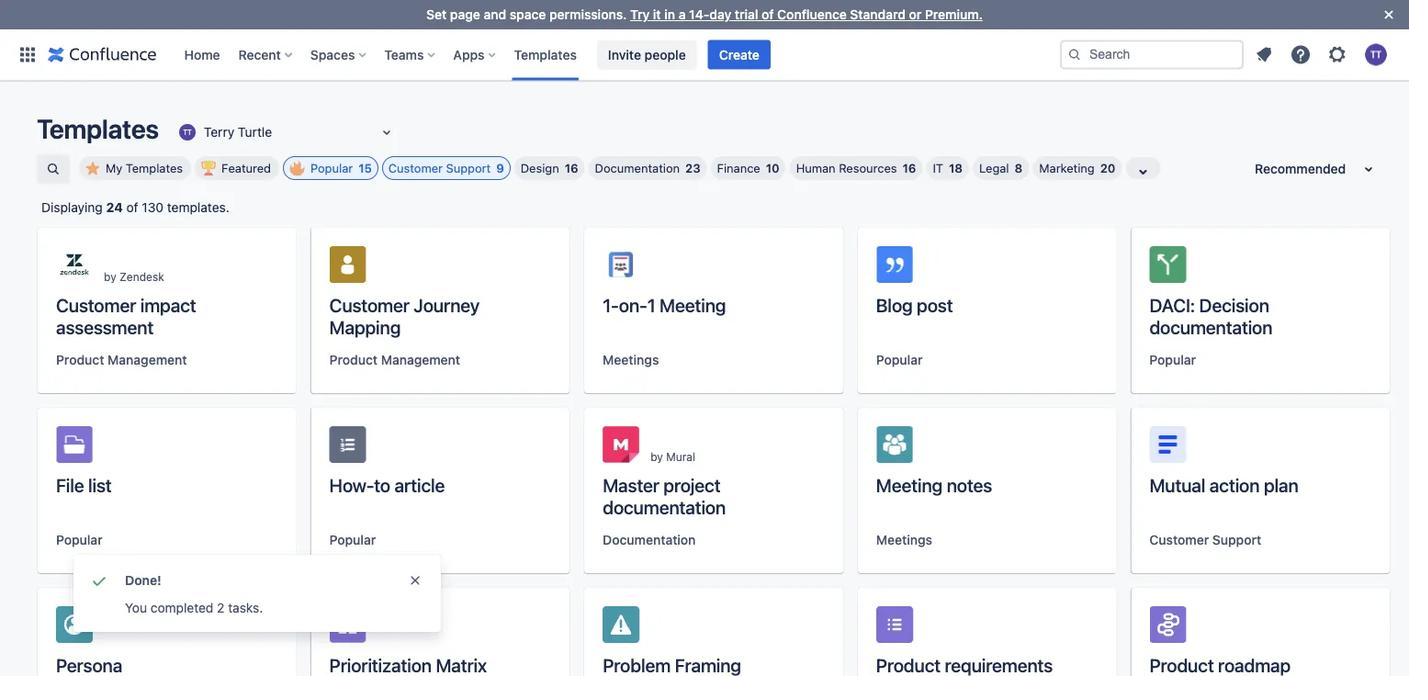 Task type: locate. For each thing, give the bounding box(es) containing it.
meetings for 1-
[[603, 352, 659, 368]]

product requirements button
[[858, 588, 1117, 676]]

product management button for assessment
[[56, 351, 187, 369]]

popular
[[311, 161, 353, 175], [877, 352, 923, 368], [1150, 352, 1197, 368], [56, 533, 103, 548], [330, 533, 376, 548]]

set
[[426, 7, 447, 22]]

completed
[[151, 601, 214, 616]]

popular down how-
[[330, 533, 376, 548]]

product
[[56, 352, 104, 368], [330, 352, 378, 368], [877, 654, 941, 676], [1150, 654, 1215, 676]]

customer journey mapping
[[330, 294, 480, 338]]

documentation down decision
[[1150, 316, 1273, 338]]

product management button down mapping
[[330, 351, 461, 369]]

templates down space
[[514, 47, 577, 62]]

home link
[[179, 40, 226, 69]]

my templates button
[[79, 156, 191, 180]]

product left roadmap
[[1150, 654, 1215, 676]]

meetings down meeting notes
[[877, 533, 933, 548]]

human
[[796, 161, 836, 175]]

file
[[56, 474, 84, 496]]

documentation down 'project'
[[603, 496, 726, 518]]

1 vertical spatial documentation
[[603, 533, 696, 548]]

product management for mapping
[[330, 352, 461, 368]]

customer up mapping
[[330, 294, 410, 316]]

customer for customer impact assessment
[[56, 294, 136, 316]]

by mural
[[651, 450, 696, 463]]

2 product management button from the left
[[330, 351, 461, 369]]

1-on-1 meeting
[[603, 294, 726, 316]]

1 horizontal spatial of
[[762, 7, 774, 22]]

customer down mutual
[[1150, 533, 1210, 548]]

2 management from the left
[[381, 352, 461, 368]]

support inside button
[[1213, 533, 1262, 548]]

0 vertical spatial support
[[446, 161, 491, 175]]

confluence image
[[48, 44, 157, 66], [48, 44, 157, 66]]

0 horizontal spatial 16
[[565, 161, 579, 175]]

terry
[[204, 125, 234, 140]]

1 horizontal spatial product management button
[[330, 351, 461, 369]]

mutual
[[1150, 474, 1206, 496]]

confluence
[[778, 7, 847, 22]]

2 vertical spatial templates
[[126, 161, 183, 175]]

spaces button
[[305, 40, 373, 69]]

0 vertical spatial of
[[762, 7, 774, 22]]

management for assessment
[[108, 352, 187, 368]]

product management button down assessment
[[56, 351, 187, 369]]

featured
[[222, 161, 271, 175]]

1 horizontal spatial 16
[[903, 161, 917, 175]]

support left 9
[[446, 161, 491, 175]]

documentation for documentation
[[603, 533, 696, 548]]

0 vertical spatial meeting
[[660, 294, 726, 316]]

management down customer impact assessment
[[108, 352, 187, 368]]

master project documentation
[[603, 474, 726, 518]]

meetings down on-
[[603, 352, 659, 368]]

1 vertical spatial by
[[651, 450, 663, 463]]

meetings button down on-
[[603, 351, 659, 369]]

1-
[[603, 294, 619, 316]]

templates up my
[[37, 113, 159, 144]]

1 vertical spatial support
[[1213, 533, 1262, 548]]

framing
[[675, 654, 742, 676]]

templates up "130"
[[126, 161, 183, 175]]

create link
[[708, 40, 771, 69]]

support
[[446, 161, 491, 175], [1213, 533, 1262, 548]]

search image
[[1068, 47, 1083, 62]]

customer inside button
[[1150, 533, 1210, 548]]

it
[[933, 161, 944, 175]]

by left zendesk
[[104, 270, 116, 283]]

on-
[[619, 294, 648, 316]]

of right 24 at the top of the page
[[126, 200, 138, 215]]

0 vertical spatial meetings
[[603, 352, 659, 368]]

day
[[710, 7, 732, 22]]

support for customer support 9
[[446, 161, 491, 175]]

1 vertical spatial documentation
[[603, 496, 726, 518]]

popular down the daci:
[[1150, 352, 1197, 368]]

permissions.
[[550, 7, 627, 22]]

2 product management from the left
[[330, 352, 461, 368]]

customer up assessment
[[56, 294, 136, 316]]

customer down open icon
[[389, 161, 443, 175]]

popular button down the daci:
[[1150, 351, 1197, 369]]

meetings
[[603, 352, 659, 368], [877, 533, 933, 548]]

it 18
[[933, 161, 963, 175]]

2
[[217, 601, 225, 616]]

star persona image
[[252, 618, 274, 640]]

16 left it
[[903, 161, 917, 175]]

meetings button down meeting notes
[[877, 531, 933, 550]]

0 vertical spatial meetings button
[[603, 351, 659, 369]]

0 horizontal spatial meetings
[[603, 352, 659, 368]]

0 vertical spatial documentation
[[1150, 316, 1273, 338]]

templates inside global element
[[514, 47, 577, 62]]

support down action
[[1213, 533, 1262, 548]]

1 horizontal spatial management
[[381, 352, 461, 368]]

popular down blog
[[877, 352, 923, 368]]

product management down assessment
[[56, 352, 187, 368]]

premium.
[[925, 7, 983, 22]]

popular for daci: decision documentation
[[1150, 352, 1197, 368]]

legal 8
[[980, 161, 1023, 175]]

0 vertical spatial documentation
[[595, 161, 680, 175]]

1 horizontal spatial meetings button
[[877, 531, 933, 550]]

1 management from the left
[[108, 352, 187, 368]]

spaces
[[310, 47, 355, 62]]

design 16
[[521, 161, 579, 175]]

support for customer support
[[1213, 533, 1262, 548]]

popular button down blog
[[877, 351, 923, 369]]

23
[[686, 161, 701, 175]]

recommended button
[[1244, 154, 1391, 184]]

my
[[106, 161, 122, 175]]

displaying
[[41, 200, 103, 215]]

2 16 from the left
[[903, 161, 917, 175]]

finance 10
[[717, 161, 780, 175]]

documentation left 23
[[595, 161, 680, 175]]

meeting right 1
[[660, 294, 726, 316]]

management down customer journey mapping
[[381, 352, 461, 368]]

notification icon image
[[1254, 44, 1276, 66]]

0 horizontal spatial management
[[108, 352, 187, 368]]

1 horizontal spatial by
[[651, 450, 663, 463]]

banner
[[0, 29, 1410, 81]]

try
[[630, 7, 650, 22]]

share link image
[[223, 618, 245, 640]]

apps button
[[448, 40, 503, 69]]

close image
[[1379, 4, 1401, 26]]

meeting
[[660, 294, 726, 316], [877, 474, 943, 496]]

0 horizontal spatial by
[[104, 270, 116, 283]]

1 product management button from the left
[[56, 351, 187, 369]]

0 horizontal spatial documentation
[[603, 496, 726, 518]]

customer inside customer journey mapping
[[330, 294, 410, 316]]

templates
[[514, 47, 577, 62], [37, 113, 159, 144], [126, 161, 183, 175]]

recent button
[[233, 40, 299, 69]]

16 right design
[[565, 161, 579, 175]]

24
[[106, 200, 123, 215]]

0 horizontal spatial meetings button
[[603, 351, 659, 369]]

how-to article
[[330, 474, 445, 496]]

1 horizontal spatial documentation
[[1150, 316, 1273, 338]]

marketing
[[1040, 161, 1095, 175]]

8
[[1015, 161, 1023, 175]]

1 vertical spatial meetings button
[[877, 531, 933, 550]]

terry turtle
[[204, 125, 272, 140]]

done!
[[125, 573, 161, 588]]

appswitcher icon image
[[17, 44, 39, 66]]

you completed 2 tasks.
[[125, 601, 263, 616]]

documentation down master project documentation
[[603, 533, 696, 548]]

0 horizontal spatial product management button
[[56, 351, 187, 369]]

global element
[[11, 29, 1057, 80]]

finance
[[717, 161, 761, 175]]

documentation for documentation 23
[[595, 161, 680, 175]]

product left requirements
[[877, 654, 941, 676]]

product management button
[[56, 351, 187, 369], [330, 351, 461, 369]]

0 vertical spatial by
[[104, 270, 116, 283]]

resources
[[839, 161, 897, 175]]

1 horizontal spatial product management
[[330, 352, 461, 368]]

1 vertical spatial templates
[[37, 113, 159, 144]]

None text field
[[176, 123, 180, 142]]

16
[[565, 161, 579, 175], [903, 161, 917, 175]]

meeting left notes
[[877, 474, 943, 496]]

15
[[359, 161, 372, 175]]

1 horizontal spatial support
[[1213, 533, 1262, 548]]

daci: decision documentation
[[1150, 294, 1273, 338]]

customer support button
[[1150, 531, 1262, 550]]

zendesk
[[119, 270, 164, 283]]

dismiss image
[[408, 573, 423, 588]]

customer for customer support
[[1150, 533, 1210, 548]]

1 horizontal spatial meetings
[[877, 533, 933, 548]]

prioritization matrix button
[[311, 588, 570, 676]]

0 vertical spatial templates
[[514, 47, 577, 62]]

by left mural on the left of page
[[651, 450, 663, 463]]

0 horizontal spatial support
[[446, 161, 491, 175]]

of right trial
[[762, 7, 774, 22]]

0 horizontal spatial product management
[[56, 352, 187, 368]]

try it in a 14-day trial of confluence standard or premium. link
[[630, 7, 983, 22]]

human resources 16
[[796, 161, 917, 175]]

product management
[[56, 352, 187, 368], [330, 352, 461, 368]]

popular button for how-to article
[[330, 531, 376, 550]]

decision
[[1200, 294, 1270, 316]]

mural
[[666, 450, 696, 463]]

product management button for mapping
[[330, 351, 461, 369]]

1 product management from the left
[[56, 352, 187, 368]]

templates link
[[509, 40, 583, 69]]

product management down mapping
[[330, 352, 461, 368]]

20
[[1101, 161, 1116, 175]]

invite
[[608, 47, 641, 62]]

space
[[510, 7, 546, 22]]

meetings button for meeting
[[877, 531, 933, 550]]

customer inside customer impact assessment
[[56, 294, 136, 316]]

1 vertical spatial meetings
[[877, 533, 933, 548]]

1 horizontal spatial meeting
[[877, 474, 943, 496]]

or
[[909, 7, 922, 22]]

of
[[762, 7, 774, 22], [126, 200, 138, 215]]

1 vertical spatial of
[[126, 200, 138, 215]]

mapping
[[330, 316, 401, 338]]

by for master
[[651, 450, 663, 463]]

customer for customer support 9
[[389, 161, 443, 175]]

popular button down how-
[[330, 531, 376, 550]]

my templates
[[106, 161, 183, 175]]



Task type: describe. For each thing, give the bounding box(es) containing it.
notes
[[947, 474, 993, 496]]

in
[[665, 7, 676, 22]]

how-
[[330, 474, 374, 496]]

templates inside button
[[126, 161, 183, 175]]

article
[[395, 474, 445, 496]]

tasks.
[[228, 601, 263, 616]]

invite people
[[608, 47, 686, 62]]

home
[[184, 47, 220, 62]]

product down mapping
[[330, 352, 378, 368]]

people
[[645, 47, 686, 62]]

meeting notes
[[877, 474, 993, 496]]

a
[[679, 7, 686, 22]]

invite people button
[[597, 40, 697, 69]]

1 16 from the left
[[565, 161, 579, 175]]

your profile and preferences image
[[1366, 44, 1388, 66]]

help icon image
[[1290, 44, 1312, 66]]

featured button
[[195, 156, 279, 180]]

documentation for decision
[[1150, 316, 1273, 338]]

teams
[[384, 47, 424, 62]]

teams button
[[379, 40, 442, 69]]

open image
[[376, 121, 398, 143]]

trial
[[735, 7, 759, 22]]

popular button up success icon
[[56, 531, 103, 550]]

journey
[[414, 294, 480, 316]]

blog post
[[877, 294, 953, 316]]

assessment
[[56, 316, 154, 338]]

to
[[374, 474, 390, 496]]

popular for blog post
[[877, 352, 923, 368]]

meetings button for 1-
[[603, 351, 659, 369]]

mutual action plan
[[1150, 474, 1299, 496]]

success image
[[88, 570, 110, 592]]

matrix
[[436, 654, 487, 676]]

master
[[603, 474, 660, 496]]

prioritization
[[330, 654, 432, 676]]

popular button for daci: decision documentation
[[1150, 351, 1197, 369]]

customer support
[[1150, 533, 1262, 548]]

settings icon image
[[1327, 44, 1349, 66]]

banner containing home
[[0, 29, 1410, 81]]

requirements
[[945, 654, 1053, 676]]

roadmap
[[1219, 654, 1291, 676]]

prioritization matrix
[[330, 654, 487, 676]]

displaying 24 of 130 templates.
[[41, 200, 230, 215]]

open search bar image
[[46, 162, 61, 176]]

1 vertical spatial meeting
[[877, 474, 943, 496]]

standard
[[850, 7, 906, 22]]

marketing 20
[[1040, 161, 1116, 175]]

management for mapping
[[381, 352, 461, 368]]

create
[[719, 47, 760, 62]]

0 horizontal spatial of
[[126, 200, 138, 215]]

problem framing button
[[585, 588, 843, 676]]

1
[[648, 294, 656, 316]]

file list
[[56, 474, 112, 496]]

daci:
[[1150, 294, 1196, 316]]

documentation for project
[[603, 496, 726, 518]]

popular up success icon
[[56, 533, 103, 548]]

documentation button
[[603, 531, 696, 550]]

product roadmap button
[[1132, 588, 1390, 676]]

customer impact assessment
[[56, 294, 196, 338]]

popular left the 15
[[311, 161, 353, 175]]

recent
[[239, 47, 281, 62]]

persona
[[56, 654, 122, 676]]

9
[[496, 161, 504, 175]]

product down assessment
[[56, 352, 104, 368]]

turtle
[[238, 125, 272, 140]]

page
[[450, 7, 480, 22]]

problem framing
[[603, 654, 742, 676]]

legal
[[980, 161, 1010, 175]]

templates.
[[167, 200, 230, 215]]

18
[[949, 161, 963, 175]]

product management for assessment
[[56, 352, 187, 368]]

130
[[142, 200, 164, 215]]

blog
[[877, 294, 913, 316]]

set page and space permissions. try it in a 14-day trial of confluence standard or premium.
[[426, 7, 983, 22]]

it
[[653, 7, 661, 22]]

14-
[[689, 7, 710, 22]]

product requirements
[[877, 654, 1053, 676]]

and
[[484, 7, 506, 22]]

project
[[664, 474, 721, 496]]

apps
[[453, 47, 485, 62]]

popular button for blog post
[[877, 351, 923, 369]]

meetings for meeting
[[877, 533, 933, 548]]

product roadmap
[[1150, 654, 1291, 676]]

Search field
[[1061, 40, 1244, 69]]

plan
[[1264, 474, 1299, 496]]

10
[[766, 161, 780, 175]]

customer for customer journey mapping
[[330, 294, 410, 316]]

popular for how-to article
[[330, 533, 376, 548]]

0 horizontal spatial meeting
[[660, 294, 726, 316]]

by for customer
[[104, 270, 116, 283]]

documentation 23
[[595, 161, 701, 175]]

persona button
[[38, 588, 296, 676]]

more categories image
[[1133, 161, 1155, 183]]

action
[[1210, 474, 1260, 496]]

impact
[[140, 294, 196, 316]]

recommended
[[1255, 161, 1347, 176]]



Task type: vqa. For each thing, say whether or not it's contained in the screenshot.
1st Management
yes



